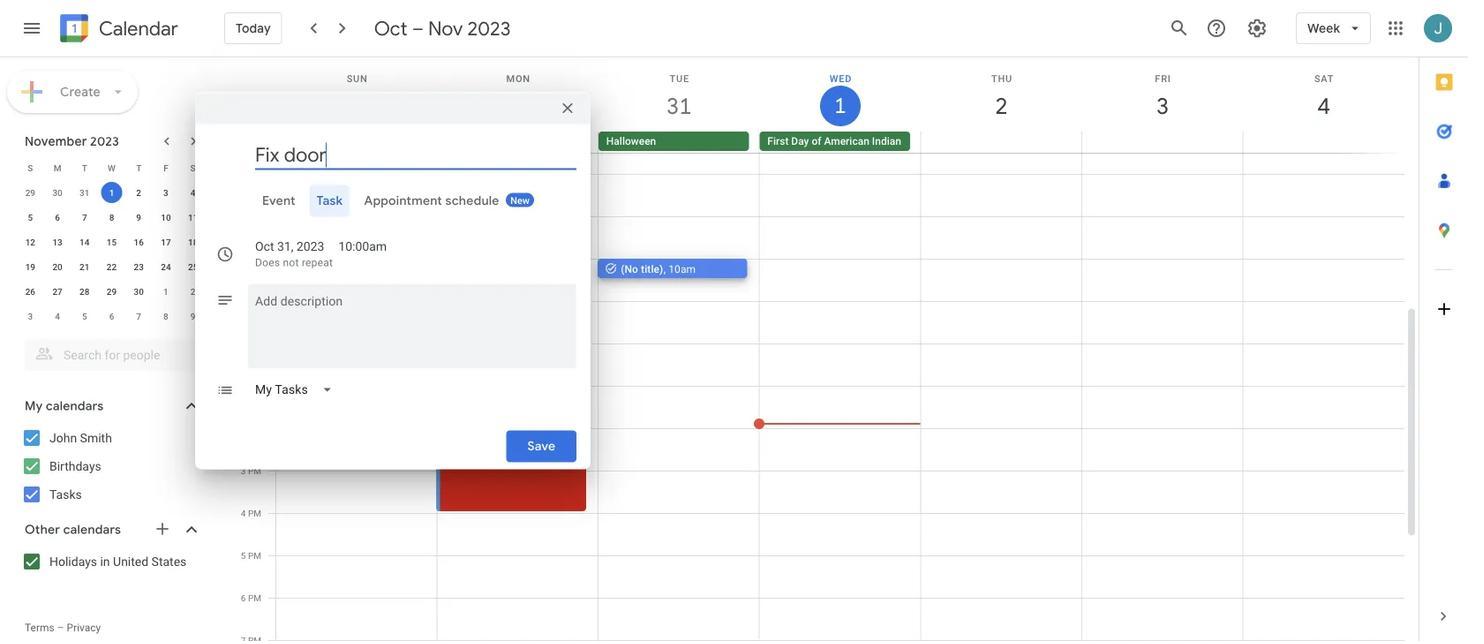 Task type: vqa. For each thing, say whether or not it's contained in the screenshot.


Task type: describe. For each thing, give the bounding box(es) containing it.
pm for 12 pm
[[248, 338, 261, 349]]

row containing 5
[[17, 205, 207, 230]]

25 element
[[182, 256, 204, 277]]

8 for december 8 element
[[163, 311, 168, 321]]

2 link
[[982, 86, 1022, 126]]

tab list containing event
[[209, 185, 577, 217]]

4 cell from the left
[[1243, 132, 1404, 153]]

pm for 5 pm
[[248, 550, 261, 561]]

28 element
[[74, 281, 95, 302]]

add other calendars image
[[154, 520, 171, 538]]

event
[[262, 193, 296, 209]]

privacy
[[67, 622, 101, 634]]

1 cell
[[98, 180, 125, 205]]

calendars for other calendars
[[63, 522, 121, 538]]

0 horizontal spatial 8
[[109, 212, 114, 223]]

other calendars
[[25, 522, 121, 538]]

4 down 27 element
[[55, 311, 60, 321]]

thu 2
[[992, 73, 1013, 121]]

4 inside 'sat 4'
[[1317, 91, 1329, 121]]

0 horizontal spatial 6
[[55, 212, 60, 223]]

4 link
[[1304, 86, 1345, 126]]

29 link
[[337, 86, 377, 126]]

23 element
[[128, 256, 149, 277]]

2 cell from the left
[[437, 132, 599, 153]]

month
[[947, 135, 978, 147]]

john smith
[[49, 430, 112, 445]]

1, today element
[[101, 182, 122, 203]]

create
[[60, 84, 101, 100]]

4 pm
[[241, 508, 261, 518]]

29 for october 29 element
[[25, 187, 35, 198]]

gmt-
[[231, 137, 251, 147]]

22 element
[[101, 256, 122, 277]]

week button
[[1296, 7, 1371, 49]]

11 element
[[182, 207, 204, 228]]

23
[[134, 261, 144, 272]]

28
[[80, 286, 90, 297]]

17
[[161, 237, 171, 247]]

fri 3
[[1155, 73, 1172, 121]]

15 element
[[101, 231, 122, 253]]

5 for the 'december 5' element on the left of the page
[[82, 311, 87, 321]]

30 for 30 element
[[134, 286, 144, 297]]

3 cell from the left
[[1082, 132, 1243, 153]]

pm for 4 pm
[[248, 508, 261, 518]]

october 30 element
[[47, 182, 68, 203]]

18 element
[[182, 231, 204, 253]]

6 for the december 6 element
[[109, 311, 114, 321]]

my calendars button
[[4, 392, 219, 420]]

10am
[[669, 263, 696, 275]]

14 element
[[74, 231, 95, 253]]

m
[[54, 162, 61, 173]]

row containing 29
[[17, 180, 207, 205]]

october 29 element
[[20, 182, 41, 203]]

oct 31, 2023
[[255, 239, 324, 254]]

– for nov
[[412, 16, 424, 41]]

1 cell from the left
[[276, 132, 437, 153]]

row group containing 29
[[17, 180, 207, 328]]

my
[[25, 398, 43, 414]]

05
[[251, 137, 261, 147]]

privacy link
[[67, 622, 101, 634]]

4 up 11 element
[[191, 187, 196, 198]]

calendar heading
[[95, 16, 178, 41]]

15
[[107, 237, 117, 247]]

new
[[510, 195, 530, 206]]

2 vertical spatial 2
[[191, 286, 196, 297]]

am for 8 am
[[248, 169, 261, 179]]

14
[[80, 237, 90, 247]]

day
[[792, 135, 809, 147]]

19
[[25, 261, 35, 272]]

9am
[[283, 234, 304, 246]]

Search for people text field
[[35, 339, 191, 371]]

mon 30
[[504, 73, 531, 121]]

30 element
[[128, 281, 149, 302]]

29 for 29 'element'
[[107, 286, 117, 297]]

12 for 12
[[25, 237, 35, 247]]

smith
[[80, 430, 112, 445]]

other
[[25, 522, 60, 538]]

fri
[[1155, 73, 1172, 84]]

27 element
[[47, 281, 68, 302]]

today button
[[224, 7, 282, 49]]

w
[[108, 162, 116, 173]]

0 horizontal spatial 9
[[136, 212, 141, 223]]

repeat
[[302, 257, 333, 269]]

tue 31
[[666, 73, 691, 121]]

10:00am
[[339, 239, 387, 254]]

event button
[[255, 185, 303, 217]]

halloween
[[607, 135, 656, 147]]

12 element
[[20, 231, 41, 253]]

21 element
[[74, 256, 95, 277]]

oct for oct 31, 2023
[[255, 239, 274, 254]]

8 am
[[241, 169, 261, 179]]

other calendars button
[[4, 516, 219, 544]]

31,
[[277, 239, 294, 254]]

mon
[[506, 73, 531, 84]]

22
[[107, 261, 117, 272]]

december 7 element
[[128, 306, 149, 327]]

testing 9am – 12pm
[[283, 220, 344, 246]]

gmt-05
[[231, 137, 261, 147]]

10 am
[[236, 253, 261, 264]]

1 t from the left
[[82, 162, 87, 173]]

appointment schedule
[[364, 193, 499, 209]]

calendars for my calendars
[[46, 398, 104, 414]]

task
[[317, 193, 343, 209]]

row containing 12
[[17, 230, 207, 254]]

0 horizontal spatial 2023
[[90, 133, 119, 149]]

11 for 11
[[188, 212, 198, 223]]

6 pm
[[241, 593, 261, 603]]

4 up 5 pm
[[241, 508, 246, 518]]

first
[[768, 135, 789, 147]]

not
[[283, 257, 299, 269]]

5 pm
[[241, 550, 261, 561]]

main drawer image
[[21, 18, 42, 39]]

nov
[[428, 16, 463, 41]]

30 for october 30 element
[[52, 187, 62, 198]]

oct for oct – nov 2023
[[374, 16, 408, 41]]

row containing s
[[17, 155, 207, 180]]

row containing 3
[[17, 304, 207, 328]]

thu
[[992, 73, 1013, 84]]

1 horizontal spatial tab list
[[1420, 57, 1469, 592]]

oct – nov 2023
[[374, 16, 511, 41]]

,
[[664, 263, 666, 275]]

3 down 26 element
[[28, 311, 33, 321]]

december 6 element
[[101, 306, 122, 327]]

0 horizontal spatial 7
[[82, 212, 87, 223]]

holidays
[[49, 554, 97, 569]]

new element
[[506, 193, 534, 207]]

1 s from the left
[[28, 162, 33, 173]]

today
[[236, 20, 271, 36]]

0 horizontal spatial 2
[[136, 187, 141, 198]]

16
[[134, 237, 144, 247]]

november 2023
[[25, 133, 119, 149]]

3 inside the fri 3
[[1156, 91, 1168, 121]]

am for 11 am
[[248, 296, 261, 306]]

12 for 12 pm
[[236, 338, 246, 349]]

– inside the testing 9am – 12pm
[[307, 234, 314, 246]]

task button
[[310, 185, 350, 217]]

26 element
[[20, 281, 41, 302]]

29 inside grid
[[343, 91, 368, 121]]

11 am
[[236, 296, 261, 306]]

pm for 6 pm
[[248, 593, 261, 603]]

grid containing 29
[[226, 57, 1419, 641]]

1 for december 1 element
[[163, 286, 168, 297]]

holidays in united states
[[49, 554, 187, 569]]

10 for 10
[[161, 212, 171, 223]]



Task type: locate. For each thing, give the bounding box(es) containing it.
1 horizontal spatial 10
[[236, 253, 246, 264]]

december 2 element
[[182, 281, 204, 302]]

30 down the 23
[[134, 286, 144, 297]]

row up the december 6 element
[[17, 279, 207, 304]]

1 horizontal spatial 8
[[163, 311, 168, 321]]

None search field
[[0, 332, 219, 371]]

1 am from the top
[[248, 169, 261, 179]]

cell down 30 link
[[437, 132, 599, 153]]

30 link
[[498, 86, 539, 126]]

29 left october 30 element
[[25, 187, 35, 198]]

2 horizontal spatial 2
[[994, 91, 1007, 121]]

cell down the 3 link
[[1082, 132, 1243, 153]]

2 horizontal spatial –
[[412, 16, 424, 41]]

1 horizontal spatial 6
[[109, 311, 114, 321]]

3 up 4 pm
[[241, 465, 246, 476]]

2 down thu
[[994, 91, 1007, 121]]

0 vertical spatial 30
[[504, 91, 530, 121]]

first day of american indian heritage month
[[768, 135, 978, 147]]

6
[[55, 212, 60, 223], [109, 311, 114, 321], [241, 593, 246, 603]]

t left f
[[136, 162, 141, 173]]

2023 right nov
[[468, 16, 511, 41]]

0 horizontal spatial 12
[[25, 237, 35, 247]]

row group
[[17, 180, 207, 328]]

birthdays
[[49, 459, 101, 473]]

(no title) , 10am
[[621, 263, 696, 275]]

10 inside grid
[[236, 253, 246, 264]]

6 for 6 pm
[[241, 593, 246, 603]]

12 inside grid
[[236, 338, 246, 349]]

s right f
[[190, 162, 196, 173]]

11 for 11 am
[[236, 296, 246, 306]]

tab list
[[1420, 57, 1469, 592], [209, 185, 577, 217]]

2 pm from the top
[[248, 381, 261, 391]]

2023
[[468, 16, 511, 41], [90, 133, 119, 149], [297, 239, 324, 254]]

row down 1 link
[[268, 132, 1419, 153]]

december 9 element
[[182, 306, 204, 327]]

1 horizontal spatial 2023
[[297, 239, 324, 254]]

0 vertical spatial calendars
[[46, 398, 104, 414]]

8
[[241, 169, 246, 179], [109, 212, 114, 223], [163, 311, 168, 321]]

19 element
[[20, 256, 41, 277]]

31 down the tue
[[666, 91, 691, 121]]

2023 up repeat
[[297, 239, 324, 254]]

11 up 18
[[188, 212, 198, 223]]

october 31 element
[[74, 182, 95, 203]]

0 horizontal spatial 5
[[28, 212, 33, 223]]

1 for 1 pm
[[241, 381, 246, 391]]

29 down 22
[[107, 286, 117, 297]]

american
[[824, 135, 870, 147]]

1
[[833, 92, 846, 120], [109, 187, 114, 198], [163, 286, 168, 297], [241, 381, 246, 391]]

2 vertical spatial 6
[[241, 593, 246, 603]]

settings menu image
[[1247, 18, 1268, 39]]

pm down 4 pm
[[248, 550, 261, 561]]

6 up the 13 "element"
[[55, 212, 60, 223]]

terms link
[[25, 622, 54, 634]]

row up 1, today "element"
[[17, 155, 207, 180]]

6 down 5 pm
[[241, 593, 246, 603]]

0 horizontal spatial 29
[[25, 187, 35, 198]]

row down w at the left
[[17, 180, 207, 205]]

1 vertical spatial –
[[307, 234, 314, 246]]

1 pm
[[241, 381, 261, 391]]

Add description text field
[[248, 291, 577, 355]]

first day of american indian heritage month button
[[760, 132, 978, 151]]

title)
[[641, 263, 664, 275]]

– right the 'terms' link
[[57, 622, 64, 634]]

2 vertical spatial am
[[248, 296, 261, 306]]

0 horizontal spatial t
[[82, 162, 87, 173]]

30 down m
[[52, 187, 62, 198]]

of
[[812, 135, 822, 147]]

0 vertical spatial 5
[[28, 212, 33, 223]]

20 element
[[47, 256, 68, 277]]

calendar element
[[57, 11, 178, 49]]

0 vertical spatial –
[[412, 16, 424, 41]]

30 inside mon 30
[[504, 91, 530, 121]]

0 vertical spatial 2023
[[468, 16, 511, 41]]

Add title text field
[[255, 142, 577, 168]]

31 right october 30 element
[[80, 187, 90, 198]]

in
[[100, 554, 110, 569]]

0 vertical spatial 6
[[55, 212, 60, 223]]

6 down 29 'element'
[[109, 311, 114, 321]]

1 vertical spatial 2023
[[90, 133, 119, 149]]

31 inside grid
[[666, 91, 691, 121]]

1 horizontal spatial 12
[[236, 338, 246, 349]]

13
[[52, 237, 62, 247]]

1 horizontal spatial t
[[136, 162, 141, 173]]

10 up the 17
[[161, 212, 171, 223]]

10
[[161, 212, 171, 223], [236, 253, 246, 264]]

appointment
[[364, 193, 442, 209]]

1 vertical spatial 31
[[80, 187, 90, 198]]

2023 up w at the left
[[90, 133, 119, 149]]

1 vertical spatial oct
[[255, 239, 274, 254]]

9 down december 2 element
[[191, 311, 196, 321]]

0 horizontal spatial –
[[57, 622, 64, 634]]

9 up 16 element
[[136, 212, 141, 223]]

1 horizontal spatial 30
[[134, 286, 144, 297]]

calendars up in
[[63, 522, 121, 538]]

0 vertical spatial 8
[[241, 169, 246, 179]]

8 down december 1 element
[[163, 311, 168, 321]]

0 horizontal spatial 10
[[161, 212, 171, 223]]

6 pm from the top
[[248, 593, 261, 603]]

5 down 28 element
[[82, 311, 87, 321]]

0 vertical spatial 10
[[161, 212, 171, 223]]

12 inside row
[[25, 237, 35, 247]]

1 vertical spatial 11
[[236, 296, 246, 306]]

29 inside 'element'
[[107, 286, 117, 297]]

indian
[[872, 135, 902, 147]]

2 horizontal spatial 30
[[504, 91, 530, 121]]

terms – privacy
[[25, 622, 101, 634]]

november 2023 grid
[[17, 155, 207, 328]]

1 horizontal spatial 31
[[666, 91, 691, 121]]

18
[[188, 237, 198, 247]]

calendars up john smith
[[46, 398, 104, 414]]

8 down gmt-
[[241, 169, 246, 179]]

– for privacy
[[57, 622, 64, 634]]

1 horizontal spatial 29
[[107, 286, 117, 297]]

3 down fri
[[1156, 91, 1168, 121]]

0 horizontal spatial 30
[[52, 187, 62, 198]]

john
[[49, 430, 77, 445]]

5 down october 29 element
[[28, 212, 33, 223]]

29 element
[[101, 281, 122, 302]]

2 inside thu 2
[[994, 91, 1007, 121]]

pm down 12 pm
[[248, 381, 261, 391]]

s up october 29 element
[[28, 162, 33, 173]]

0 vertical spatial 31
[[666, 91, 691, 121]]

7 down the october 31 element
[[82, 212, 87, 223]]

calendars
[[46, 398, 104, 414], [63, 522, 121, 538]]

pm for 1 pm
[[248, 381, 261, 391]]

1 horizontal spatial 5
[[82, 311, 87, 321]]

pm up 5 pm
[[248, 508, 261, 518]]

2 down 25 element
[[191, 286, 196, 297]]

12pm
[[316, 234, 344, 246]]

calendars inside dropdown button
[[46, 398, 104, 414]]

0 vertical spatial 7
[[82, 212, 87, 223]]

5 for 5 pm
[[241, 550, 246, 561]]

0 horizontal spatial oct
[[255, 239, 274, 254]]

my calendars list
[[4, 424, 219, 509]]

does
[[255, 257, 280, 269]]

halloween button
[[599, 132, 749, 151]]

1 horizontal spatial –
[[307, 234, 314, 246]]

row up 22 element
[[17, 230, 207, 254]]

december 1 element
[[155, 281, 177, 302]]

oct up does
[[255, 239, 274, 254]]

1 vertical spatial 2
[[136, 187, 141, 198]]

1 horizontal spatial 7
[[136, 311, 141, 321]]

am down does
[[248, 296, 261, 306]]

1 vertical spatial 30
[[52, 187, 62, 198]]

week
[[1308, 20, 1340, 36]]

2 am from the top
[[248, 253, 261, 264]]

2 horizontal spatial 6
[[241, 593, 246, 603]]

t
[[82, 162, 87, 173], [136, 162, 141, 173]]

1 horizontal spatial 2
[[191, 286, 196, 297]]

1 horizontal spatial 9
[[191, 311, 196, 321]]

5 down 4 pm
[[241, 550, 246, 561]]

2 right 1 cell
[[136, 187, 141, 198]]

sun 29
[[343, 73, 368, 121]]

sat
[[1315, 73, 1335, 84]]

0 vertical spatial 29
[[343, 91, 368, 121]]

0 horizontal spatial 31
[[80, 187, 90, 198]]

0 vertical spatial 12
[[25, 237, 35, 247]]

schedule
[[445, 193, 499, 209]]

december 4 element
[[47, 306, 68, 327]]

11 down 10 am
[[236, 296, 246, 306]]

29
[[343, 91, 368, 121], [25, 187, 35, 198], [107, 286, 117, 297]]

2 vertical spatial 29
[[107, 286, 117, 297]]

– down testing
[[307, 234, 314, 246]]

3 pm
[[241, 465, 261, 476]]

0 vertical spatial oct
[[374, 16, 408, 41]]

1 for 1, today "element"
[[109, 187, 114, 198]]

row containing 19
[[17, 254, 207, 279]]

2 t from the left
[[136, 162, 141, 173]]

calendar
[[99, 16, 178, 41]]

0 vertical spatial 9
[[136, 212, 141, 223]]

29 down sun at top
[[343, 91, 368, 121]]

1 horizontal spatial s
[[190, 162, 196, 173]]

3 am from the top
[[248, 296, 261, 306]]

0 vertical spatial 11
[[188, 212, 198, 223]]

2 vertical spatial 8
[[163, 311, 168, 321]]

0 horizontal spatial tab list
[[209, 185, 577, 217]]

tasks
[[49, 487, 82, 502]]

2 horizontal spatial 2023
[[468, 16, 511, 41]]

8 up 15 element
[[109, 212, 114, 223]]

november
[[25, 133, 87, 149]]

7 down 30 element
[[136, 311, 141, 321]]

12 up 19
[[25, 237, 35, 247]]

– left nov
[[412, 16, 424, 41]]

heritage
[[904, 135, 945, 147]]

0 horizontal spatial 11
[[188, 212, 198, 223]]

2 s from the left
[[190, 162, 196, 173]]

0 vertical spatial 2
[[994, 91, 1007, 121]]

1 vertical spatial am
[[248, 253, 261, 264]]

december 3 element
[[20, 306, 41, 327]]

21
[[80, 261, 90, 272]]

2 horizontal spatial 5
[[241, 550, 246, 561]]

pm up 4 pm
[[248, 465, 261, 476]]

2 vertical spatial –
[[57, 622, 64, 634]]

row containing 26
[[17, 279, 207, 304]]

3 link
[[1143, 86, 1183, 126]]

calendars inside 'dropdown button'
[[63, 522, 121, 538]]

5 pm from the top
[[248, 550, 261, 561]]

tue
[[670, 73, 690, 84]]

pm down 5 pm
[[248, 593, 261, 603]]

11
[[188, 212, 198, 223], [236, 296, 246, 306]]

testing
[[283, 220, 318, 233]]

oct left nov
[[374, 16, 408, 41]]

5
[[28, 212, 33, 223], [82, 311, 87, 321], [241, 550, 246, 561]]

create button
[[7, 71, 138, 113]]

t up the october 31 element
[[82, 162, 87, 173]]

8 for 8 am
[[241, 169, 246, 179]]

terms
[[25, 622, 54, 634]]

wed
[[830, 73, 852, 84]]

1 up december 8 element
[[163, 286, 168, 297]]

12
[[25, 237, 35, 247], [236, 338, 246, 349]]

30 down mon
[[504, 91, 530, 121]]

27
[[52, 286, 62, 297]]

1 vertical spatial 8
[[109, 212, 114, 223]]

my calendars
[[25, 398, 104, 414]]

24 element
[[155, 256, 177, 277]]

1 vertical spatial 7
[[136, 311, 141, 321]]

1 down wed
[[833, 92, 846, 120]]

cell down 4 link
[[1243, 132, 1404, 153]]

4
[[1317, 91, 1329, 121], [191, 187, 196, 198], [55, 311, 60, 321], [241, 508, 246, 518]]

24
[[161, 261, 171, 272]]

1 down w at the left
[[109, 187, 114, 198]]

am for 10 am
[[248, 253, 261, 264]]

2 vertical spatial 2023
[[297, 239, 324, 254]]

grid
[[226, 57, 1419, 641]]

7
[[82, 212, 87, 223], [136, 311, 141, 321]]

25
[[188, 261, 198, 272]]

20
[[52, 261, 62, 272]]

row
[[268, 132, 1419, 153], [17, 155, 207, 180], [17, 180, 207, 205], [17, 205, 207, 230], [17, 230, 207, 254], [17, 254, 207, 279], [17, 279, 207, 304], [17, 304, 207, 328]]

1 vertical spatial 29
[[25, 187, 35, 198]]

1 vertical spatial 10
[[236, 253, 246, 264]]

11 inside row
[[188, 212, 198, 223]]

10 element
[[155, 207, 177, 228]]

row down 15 element
[[17, 254, 207, 279]]

1 vertical spatial 6
[[109, 311, 114, 321]]

am left 31,
[[248, 253, 261, 264]]

0 vertical spatial am
[[248, 169, 261, 179]]

12 pm
[[236, 338, 261, 349]]

3 pm from the top
[[248, 465, 261, 476]]

1 vertical spatial calendars
[[63, 522, 121, 538]]

wed 1
[[830, 73, 852, 120]]

(no
[[621, 263, 638, 275]]

united
[[113, 554, 148, 569]]

row down 29 'element'
[[17, 304, 207, 328]]

2 vertical spatial 30
[[134, 286, 144, 297]]

17 element
[[155, 231, 177, 253]]

sat 4
[[1315, 73, 1335, 121]]

december 8 element
[[155, 306, 177, 327]]

pm for 3 pm
[[248, 465, 261, 476]]

december 5 element
[[74, 306, 95, 327]]

12 down 11 am
[[236, 338, 246, 349]]

cell
[[276, 132, 437, 153], [437, 132, 599, 153], [1082, 132, 1243, 153], [1243, 132, 1404, 153]]

1 vertical spatial 12
[[236, 338, 246, 349]]

3 down f
[[163, 187, 168, 198]]

am
[[248, 169, 261, 179], [248, 253, 261, 264], [248, 296, 261, 306]]

1 vertical spatial 5
[[82, 311, 87, 321]]

1 down 12 pm
[[241, 381, 246, 391]]

31 inside the october 31 element
[[80, 187, 90, 198]]

16 element
[[128, 231, 149, 253]]

1 inside wed 1
[[833, 92, 846, 120]]

am down 05
[[248, 169, 261, 179]]

4 down sat
[[1317, 91, 1329, 121]]

1 horizontal spatial 11
[[236, 296, 246, 306]]

13 element
[[47, 231, 68, 253]]

2 horizontal spatial 29
[[343, 91, 368, 121]]

0 horizontal spatial s
[[28, 162, 33, 173]]

10 inside row
[[161, 212, 171, 223]]

row down 1, today "element"
[[17, 205, 207, 230]]

4 pm from the top
[[248, 508, 261, 518]]

1 pm from the top
[[248, 338, 261, 349]]

10 for 10 am
[[236, 253, 246, 264]]

26
[[25, 286, 35, 297]]

1 inside "element"
[[109, 187, 114, 198]]

5 inside grid
[[241, 550, 246, 561]]

1 horizontal spatial oct
[[374, 16, 408, 41]]

None field
[[248, 374, 347, 406]]

row containing halloween
[[268, 132, 1419, 153]]

2 vertical spatial 5
[[241, 550, 246, 561]]

states
[[152, 554, 187, 569]]

31 link
[[659, 86, 700, 126]]

10 left does
[[236, 253, 246, 264]]

cell down 29 link
[[276, 132, 437, 153]]

1 vertical spatial 9
[[191, 311, 196, 321]]

pm up 1 pm
[[248, 338, 261, 349]]

2 horizontal spatial 8
[[241, 169, 246, 179]]



